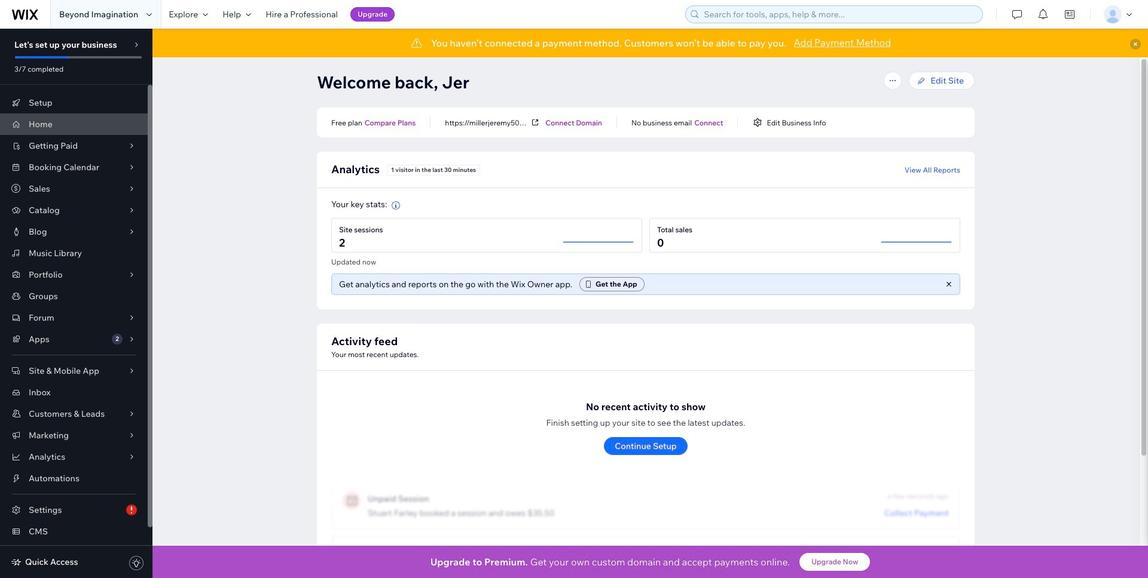 Task type: describe. For each thing, give the bounding box(es) containing it.
Search for tools, apps, help & more... field
[[700, 6, 979, 23]]

sidebar element
[[0, 29, 152, 579]]



Task type: locate. For each thing, give the bounding box(es) containing it.
alert
[[152, 29, 1148, 57]]



